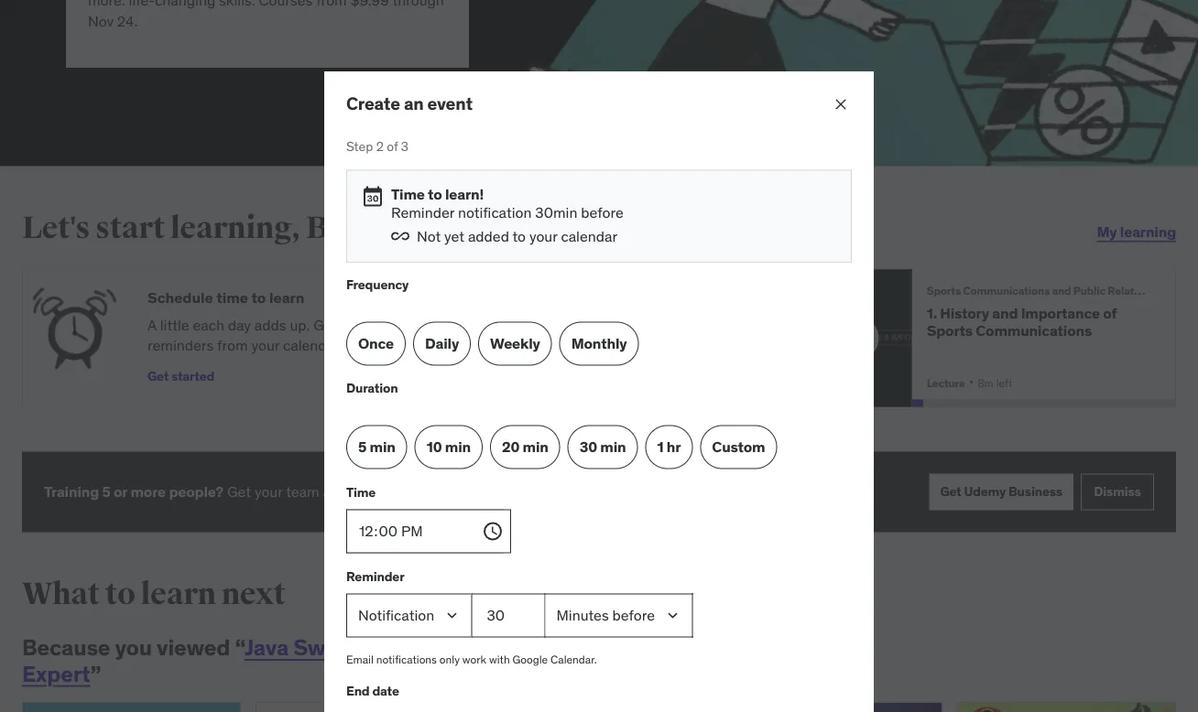 Task type: describe. For each thing, give the bounding box(es) containing it.
start
[[95, 209, 165, 247]]

time
[[216, 288, 248, 307]]

weekly
[[490, 335, 540, 353]]

(gui)
[[363, 635, 415, 662]]

learn!
[[445, 185, 484, 203]]

2. the why
[[537, 304, 611, 323]]

only
[[440, 653, 460, 668]]

30
[[580, 438, 597, 457]]

bob
[[306, 209, 365, 247]]

added
[[468, 227, 509, 246]]

10 min
[[427, 438, 471, 457]]

reminders
[[148, 336, 214, 355]]

beginner
[[630, 635, 724, 662]]

programming:
[[419, 635, 568, 662]]

duration
[[346, 380, 398, 397]]

2 vertical spatial your
[[255, 483, 283, 501]]

learning,
[[170, 209, 300, 247]]

monthly
[[572, 335, 627, 353]]

each
[[193, 316, 224, 335]]

min for 20 min
[[523, 438, 549, 457]]

get inside button
[[148, 368, 169, 385]]

daily
[[425, 335, 459, 353]]

2.
[[537, 304, 550, 323]]

left
[[997, 376, 1013, 390]]

your inside schedule time to learn a little each day adds up. get reminders from your calendar.
[[252, 336, 280, 355]]

"
[[90, 661, 101, 688]]

1 vertical spatial reminder
[[346, 569, 405, 586]]

event
[[428, 92, 473, 114]]

close modal image
[[832, 95, 850, 113]]

udemy's
[[388, 483, 445, 501]]

create
[[346, 92, 400, 114]]

people?
[[169, 483, 224, 501]]

min for 30 min
[[600, 438, 626, 457]]

get udemy business
[[941, 484, 1063, 500]]

0 horizontal spatial and
[[993, 304, 1018, 323]]

1.
[[927, 304, 937, 323]]

schedule
[[148, 288, 213, 307]]

20
[[502, 438, 520, 457]]

to inside time to learn! reminder notification 30min before
[[428, 185, 442, 203]]

relations
[[1108, 284, 1156, 298]]

to inside java swing (gui) programming: from beginner to expert
[[729, 635, 750, 662]]

20 min
[[502, 438, 549, 457]]

25,000+
[[473, 483, 531, 501]]

with
[[489, 653, 510, 668]]

get started
[[148, 368, 215, 385]]

1
[[657, 438, 664, 457]]

java swing (gui) programming: from beginner to expert
[[22, 635, 750, 688]]

your inside create an event dialog
[[530, 227, 558, 246]]

•
[[969, 373, 975, 391]]

to up "because you viewed ""
[[105, 576, 135, 614]]

importance
[[1021, 304, 1101, 323]]

2
[[376, 138, 384, 154]]

expert
[[22, 661, 90, 688]]

from
[[217, 336, 248, 355]]

get started button
[[148, 364, 215, 390]]

lecture • 8m left
[[927, 373, 1013, 391]]

time for time to learn! reminder notification 30min before
[[391, 185, 425, 203]]

day
[[228, 316, 251, 335]]

none number field inside create an event dialog
[[472, 594, 546, 638]]

reminder inside time to learn! reminder notification 30min before
[[391, 204, 455, 222]]

to right access
[[371, 483, 385, 501]]

from
[[572, 635, 625, 662]]

email notifications only work with google calendar.
[[346, 653, 597, 668]]

5 inside create an event dialog
[[358, 438, 367, 457]]

get inside schedule time to learn a little each day adds up. get reminders from your calendar.
[[314, 316, 338, 335]]

get left udemy
[[941, 484, 962, 500]]

notifications
[[376, 653, 437, 668]]

google
[[513, 653, 548, 668]]

email
[[346, 653, 374, 668]]

why
[[581, 304, 611, 323]]

30 min
[[580, 438, 626, 457]]

a
[[148, 316, 157, 335]]

dismiss button
[[1081, 474, 1155, 511]]

before
[[581, 204, 624, 222]]

0 horizontal spatial 5
[[102, 483, 111, 501]]



Task type: vqa. For each thing, say whether or not it's contained in the screenshot.
8
no



Task type: locate. For each thing, give the bounding box(es) containing it.
0 vertical spatial 5
[[358, 438, 367, 457]]

schedule time to learn a little each day adds up. get reminders from your calendar.
[[148, 288, 342, 355]]

8m
[[978, 376, 994, 390]]

business
[[1009, 484, 1063, 500]]

to inside schedule time to learn a little each day adds up. get reminders from your calendar.
[[252, 288, 266, 307]]

0 horizontal spatial time
[[346, 485, 376, 501]]

my learning
[[1097, 223, 1177, 241]]

to right time
[[252, 288, 266, 307]]

0 vertical spatial reminder
[[391, 204, 455, 222]]

time for time
[[346, 485, 376, 501]]

top
[[448, 483, 470, 501]]

0 vertical spatial learn
[[269, 288, 305, 307]]

end
[[346, 684, 370, 700]]

get left started
[[148, 368, 169, 385]]

3 min from the left
[[523, 438, 549, 457]]

time inside time to learn! reminder notification 30min before
[[391, 185, 425, 203]]

5 up access
[[358, 438, 367, 457]]

of right 2
[[387, 138, 398, 154]]

time right medium icon
[[391, 185, 425, 203]]

get up calendar.
[[314, 316, 338, 335]]

time down 5 min
[[346, 485, 376, 501]]

history
[[941, 304, 990, 323]]

learn inside schedule time to learn a little each day adds up. get reminders from your calendar.
[[269, 288, 305, 307]]

calendar.
[[283, 336, 342, 355]]

communications up left
[[976, 322, 1093, 340]]

1 vertical spatial your
[[252, 336, 280, 355]]

public
[[1074, 284, 1106, 298]]

step 2 of 3
[[346, 138, 409, 154]]

small image
[[391, 227, 410, 246]]

work
[[463, 653, 487, 668]]

time
[[391, 185, 425, 203], [346, 485, 376, 501]]

0 vertical spatial your
[[530, 227, 558, 246]]

started
[[171, 368, 215, 385]]

1 hr
[[657, 438, 681, 457]]

1 vertical spatial of
[[1104, 304, 1117, 323]]

communications
[[964, 284, 1050, 298], [976, 322, 1093, 340]]

min for 10 min
[[445, 438, 471, 457]]

sports up lecture
[[927, 322, 973, 340]]

learn
[[269, 288, 305, 307], [140, 576, 216, 614]]

of inside sports communications and public relations 1. history and importance of sports communications
[[1104, 304, 1117, 323]]

your left "team"
[[255, 483, 283, 501]]

notification
[[458, 204, 532, 222]]

min right 10
[[445, 438, 471, 457]]

learn up up.
[[269, 288, 305, 307]]

or
[[114, 483, 127, 501]]

udemy
[[964, 484, 1006, 500]]

1 min from the left
[[370, 438, 396, 457]]

let's start learning, bob
[[22, 209, 365, 247]]

medium image
[[362, 185, 384, 207]]

your
[[530, 227, 558, 246], [252, 336, 280, 355], [255, 483, 283, 501]]

my
[[1097, 223, 1118, 241]]

reminder down time "time field" at the left bottom of page
[[346, 569, 405, 586]]

my learning link
[[1097, 210, 1177, 254]]

end date
[[346, 684, 399, 700]]

1 vertical spatial communications
[[976, 322, 1093, 340]]

the
[[553, 304, 578, 323]]

viewed
[[157, 635, 230, 662]]

5
[[358, 438, 367, 457], [102, 483, 111, 501]]

1 vertical spatial learn
[[140, 576, 216, 614]]

0 vertical spatial time
[[391, 185, 425, 203]]

min
[[370, 438, 396, 457], [445, 438, 471, 457], [523, 438, 549, 457], [600, 438, 626, 457]]

sports
[[927, 284, 961, 298], [927, 322, 973, 340]]

None number field
[[472, 594, 546, 638]]

get
[[314, 316, 338, 335], [148, 368, 169, 385], [227, 483, 251, 501], [941, 484, 962, 500]]

1 horizontal spatial and
[[1052, 284, 1072, 298]]

frequency
[[346, 277, 409, 293]]

java
[[245, 635, 289, 662]]

30min
[[536, 204, 578, 222]]

your down 30min
[[530, 227, 558, 246]]

your down the 'adds'
[[252, 336, 280, 355]]

create an event
[[346, 92, 473, 114]]

java swing (gui) programming: from beginner to expert link
[[22, 635, 750, 688]]

to left learn! on the left top of page
[[428, 185, 442, 203]]

and right history
[[993, 304, 1018, 323]]

to
[[428, 185, 442, 203], [513, 227, 526, 246], [252, 288, 266, 307], [371, 483, 385, 501], [105, 576, 135, 614], [729, 635, 750, 662]]

and up importance
[[1052, 284, 1072, 298]]

of inside create an event dialog
[[387, 138, 398, 154]]

reminder up not
[[391, 204, 455, 222]]

access
[[323, 483, 368, 501]]

adds
[[255, 316, 286, 335]]

because
[[22, 635, 110, 662]]

1 vertical spatial sports
[[927, 322, 973, 340]]

0 horizontal spatial learn
[[140, 576, 216, 614]]

reminder
[[391, 204, 455, 222], [346, 569, 405, 586]]

dismiss
[[1094, 484, 1142, 500]]

min for 5 min
[[370, 438, 396, 457]]

learning
[[1121, 223, 1177, 241]]

step
[[346, 138, 373, 154]]

little
[[160, 316, 189, 335]]

0 vertical spatial and
[[1052, 284, 1072, 298]]

0 vertical spatial of
[[387, 138, 398, 154]]

get udemy business link
[[930, 474, 1074, 511]]

what
[[22, 576, 100, 614]]

1 horizontal spatial of
[[1104, 304, 1117, 323]]

up.
[[290, 316, 310, 335]]

more
[[131, 483, 166, 501]]

min right 30
[[600, 438, 626, 457]]

to right the added
[[513, 227, 526, 246]]

1 sports from the top
[[927, 284, 961, 298]]

hr
[[667, 438, 681, 457]]

training 5 or more people? get your team access to udemy's top 25,000+ courses
[[44, 483, 586, 501]]

1. history and importance of sports communications link
[[927, 304, 1146, 340]]

training
[[44, 483, 99, 501]]

yet
[[445, 227, 465, 246]]

team
[[286, 483, 319, 501]]

4 min from the left
[[600, 438, 626, 457]]

let's
[[22, 209, 90, 247]]

2 sports from the top
[[927, 322, 973, 340]]

next
[[221, 576, 286, 614]]

Time time field
[[346, 510, 504, 554]]

0 horizontal spatial of
[[387, 138, 398, 154]]

learn up viewed
[[140, 576, 216, 614]]

because you viewed "
[[22, 635, 245, 662]]

1 horizontal spatial 5
[[358, 438, 367, 457]]

swing
[[293, 635, 358, 662]]

close image
[[372, 276, 391, 295]]

0 vertical spatial communications
[[964, 284, 1050, 298]]

1 horizontal spatial learn
[[269, 288, 305, 307]]

3
[[401, 138, 409, 154]]

min left 10
[[370, 438, 396, 457]]

2 min from the left
[[445, 438, 471, 457]]

1 vertical spatial 5
[[102, 483, 111, 501]]

min right 20
[[523, 438, 549, 457]]

1 vertical spatial and
[[993, 304, 1018, 323]]

sports up the 1.
[[927, 284, 961, 298]]

you
[[115, 635, 152, 662]]

1 horizontal spatial time
[[391, 185, 425, 203]]

not
[[417, 227, 441, 246]]

1 vertical spatial time
[[346, 485, 376, 501]]

to right beginner
[[729, 635, 750, 662]]

time to learn! reminder notification 30min before
[[391, 185, 624, 222]]

what to learn next
[[22, 576, 286, 614]]

calendar.
[[551, 653, 597, 668]]

of down public
[[1104, 304, 1117, 323]]

0 vertical spatial sports
[[927, 284, 961, 298]]

get right people?
[[227, 483, 251, 501]]

create an event dialog
[[324, 71, 874, 713]]

custom
[[712, 438, 766, 457]]

not yet added to your calendar
[[417, 227, 618, 246]]

"
[[235, 635, 245, 662]]

communications up '1. history and importance of sports communications' 'link'
[[964, 284, 1050, 298]]

sports communications and public relations 1. history and importance of sports communications
[[927, 284, 1156, 340]]

10
[[427, 438, 442, 457]]

5 left or
[[102, 483, 111, 501]]

courses
[[534, 483, 586, 501]]

an
[[404, 92, 424, 114]]



